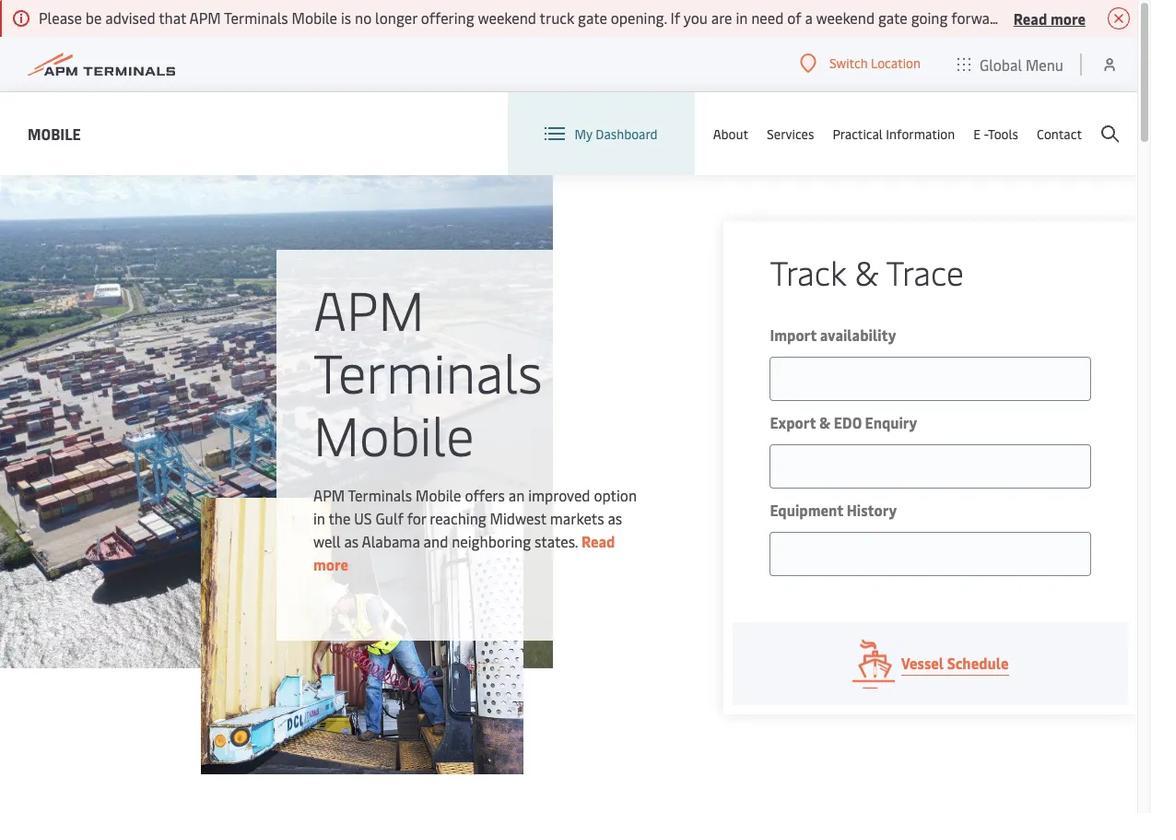 Task type: locate. For each thing, give the bounding box(es) containing it.
2 vertical spatial apm
[[313, 484, 345, 505]]

gate right 'truck'
[[578, 7, 607, 28]]

more for read more button
[[1051, 8, 1086, 28]]

read inside button
[[1014, 8, 1048, 28]]

read more down 'reaching'
[[313, 531, 615, 574]]

trace
[[886, 249, 964, 294]]

gate left going
[[879, 7, 908, 28]]

contact
[[1037, 125, 1082, 142]]

global
[[980, 54, 1022, 74]]

equipment history
[[770, 500, 897, 520]]

services button
[[767, 92, 814, 175]]

us
[[354, 508, 372, 528]]

forward,
[[952, 7, 1007, 28]]

more inside button
[[1051, 8, 1086, 28]]

read more
[[1014, 8, 1086, 28], [313, 531, 615, 574]]

more
[[1051, 8, 1086, 28], [313, 554, 349, 574]]

read down markets on the bottom
[[582, 531, 615, 551]]

of
[[788, 7, 802, 28]]

switch location
[[830, 55, 921, 72]]

1 horizontal spatial read more
[[1014, 8, 1086, 28]]

e -tools button
[[974, 92, 1019, 175]]

0 horizontal spatial more
[[313, 554, 349, 574]]

mobile inside apm terminals mobile offers an improved option in the us gulf for reaching midwest markets as well as alabama and neighboring states.
[[416, 484, 461, 505]]

apm terminals mobile offers an improved option in the us gulf for reaching midwest markets as well as alabama and neighboring states.
[[313, 484, 637, 551]]

0 vertical spatial terminals
[[224, 7, 288, 28]]

weekend
[[478, 7, 537, 28], [816, 7, 875, 28]]

more left close alert icon
[[1051, 8, 1086, 28]]

apm terminals mobile
[[313, 272, 543, 470]]

0 vertical spatial more
[[1051, 8, 1086, 28]]

weekend left 'truck'
[[478, 7, 537, 28]]

1 vertical spatial more
[[313, 554, 349, 574]]

please be advised that apm terminals mobile is no longer offering weekend truck gate opening. if you are in need of a weekend gate going forward, please email
[[39, 7, 1097, 28]]

a
[[805, 7, 813, 28]]

read inside read more
[[582, 531, 615, 551]]

0 horizontal spatial weekend
[[478, 7, 537, 28]]

information
[[886, 125, 955, 142]]

improved
[[528, 484, 590, 505]]

global menu button
[[939, 36, 1082, 92]]

1 vertical spatial terminals
[[313, 334, 543, 407]]

track
[[770, 249, 847, 294]]

1 horizontal spatial more
[[1051, 8, 1086, 28]]

e -tools
[[974, 125, 1019, 142]]

1 horizontal spatial gate
[[879, 7, 908, 28]]

menu
[[1026, 54, 1064, 74]]

history
[[847, 500, 897, 520]]

enquiry
[[865, 412, 918, 432]]

read left email
[[1014, 8, 1048, 28]]

0 horizontal spatial as
[[344, 531, 359, 551]]

read
[[1014, 8, 1048, 28], [582, 531, 615, 551]]

as right well
[[344, 531, 359, 551]]

1 vertical spatial apm
[[313, 272, 425, 344]]

switch location button
[[800, 53, 921, 74]]

0 horizontal spatial in
[[313, 508, 325, 528]]

1 horizontal spatial read
[[1014, 8, 1048, 28]]

2 vertical spatial terminals
[[348, 484, 412, 505]]

import
[[770, 325, 817, 345]]

more inside read more
[[313, 554, 349, 574]]

0 vertical spatial &
[[855, 249, 879, 294]]

alabama
[[362, 531, 420, 551]]

vessel schedule link
[[733, 622, 1128, 705]]

0 horizontal spatial read more
[[313, 531, 615, 574]]

1 horizontal spatial in
[[736, 7, 748, 28]]

in left 'the'
[[313, 508, 325, 528]]

option
[[594, 484, 637, 505]]

1 vertical spatial read more
[[313, 531, 615, 574]]

equipment
[[770, 500, 844, 520]]

1 vertical spatial read
[[582, 531, 615, 551]]

terminals for apm terminals mobile
[[313, 334, 543, 407]]

reaching
[[430, 508, 487, 528]]

read more button
[[1014, 6, 1086, 30]]

that
[[159, 7, 186, 28]]

0 vertical spatial read
[[1014, 8, 1048, 28]]

contact button
[[1037, 92, 1082, 175]]

& left trace
[[855, 249, 879, 294]]

0 vertical spatial read more
[[1014, 8, 1086, 28]]

terminals inside apm terminals mobile offers an improved option in the us gulf for reaching midwest markets as well as alabama and neighboring states.
[[348, 484, 412, 505]]

more down well
[[313, 554, 349, 574]]

& for trace
[[855, 249, 879, 294]]

my dashboard button
[[545, 92, 658, 175]]

apm inside apm terminals mobile offers an improved option in the us gulf for reaching midwest markets as well as alabama and neighboring states.
[[313, 484, 345, 505]]

about button
[[713, 92, 749, 175]]

mobile link
[[28, 122, 81, 145]]

vessel
[[901, 653, 944, 673]]

offers
[[465, 484, 505, 505]]

& left edo
[[820, 412, 831, 432]]

mobile
[[292, 7, 337, 28], [28, 123, 81, 143], [313, 397, 474, 470], [416, 484, 461, 505]]

read more for 'read more' "link"
[[313, 531, 615, 574]]

email
[[1057, 7, 1094, 28]]

1 vertical spatial in
[[313, 508, 325, 528]]

read for 'read more' "link"
[[582, 531, 615, 551]]

gate
[[578, 7, 607, 28], [879, 7, 908, 28]]

0 horizontal spatial &
[[820, 412, 831, 432]]

more for 'read more' "link"
[[313, 554, 349, 574]]

my dashboard
[[575, 125, 658, 142]]

an
[[509, 484, 525, 505]]

1 horizontal spatial &
[[855, 249, 879, 294]]

apm
[[189, 7, 221, 28], [313, 272, 425, 344], [313, 484, 345, 505]]

track & trace
[[770, 249, 964, 294]]

terminals
[[224, 7, 288, 28], [313, 334, 543, 407], [348, 484, 412, 505]]

apm inside apm terminals mobile
[[313, 272, 425, 344]]

export
[[770, 412, 816, 432]]

truck
[[540, 7, 575, 28]]

read more up menu
[[1014, 8, 1086, 28]]

as down option
[[608, 508, 623, 528]]

1 vertical spatial &
[[820, 412, 831, 432]]

states.
[[535, 531, 578, 551]]

read for read more button
[[1014, 8, 1048, 28]]

in
[[736, 7, 748, 28], [313, 508, 325, 528]]

-
[[984, 125, 988, 142]]

1 horizontal spatial as
[[608, 508, 623, 528]]

weekend right a in the right of the page
[[816, 7, 875, 28]]

as
[[608, 508, 623, 528], [344, 531, 359, 551]]

1 gate from the left
[[578, 7, 607, 28]]

1 horizontal spatial weekend
[[816, 7, 875, 28]]

in right are
[[736, 7, 748, 28]]

going
[[911, 7, 948, 28]]

e
[[974, 125, 981, 142]]

neighboring
[[452, 531, 531, 551]]

&
[[855, 249, 879, 294], [820, 412, 831, 432]]

0 horizontal spatial read
[[582, 531, 615, 551]]

0 horizontal spatial gate
[[578, 7, 607, 28]]



Task type: describe. For each thing, give the bounding box(es) containing it.
well
[[313, 531, 341, 551]]

edo
[[834, 412, 862, 432]]

practical information button
[[833, 92, 955, 175]]

are
[[712, 7, 732, 28]]

about
[[713, 125, 749, 142]]

& for edo
[[820, 412, 831, 432]]

be
[[85, 7, 102, 28]]

tools
[[988, 125, 1019, 142]]

my
[[575, 125, 593, 142]]

apm for apm terminals mobile
[[313, 272, 425, 344]]

for
[[407, 508, 426, 528]]

practical information
[[833, 125, 955, 142]]

the
[[329, 508, 351, 528]]

2 weekend from the left
[[816, 7, 875, 28]]

opening.
[[611, 7, 667, 28]]

availability
[[820, 325, 896, 345]]

read more link
[[313, 531, 615, 574]]

you
[[684, 7, 708, 28]]

services
[[767, 125, 814, 142]]

and
[[424, 531, 448, 551]]

xin da yang zhou  docked at apm terminals mobile image
[[0, 175, 553, 668]]

apm for apm terminals mobile offers an improved option in the us gulf for reaching midwest markets as well as alabama and neighboring states.
[[313, 484, 345, 505]]

practical
[[833, 125, 883, 142]]

is
[[341, 7, 351, 28]]

0 vertical spatial as
[[608, 508, 623, 528]]

0 vertical spatial in
[[736, 7, 748, 28]]

export & edo enquiry
[[770, 412, 918, 432]]

terminals for apm terminals mobile offers an improved option in the us gulf for reaching midwest markets as well as alabama and neighboring states.
[[348, 484, 412, 505]]

2 gate from the left
[[879, 7, 908, 28]]

mobile inside apm terminals mobile
[[313, 397, 474, 470]]

import availability
[[770, 325, 896, 345]]

global menu
[[980, 54, 1064, 74]]

0 vertical spatial apm
[[189, 7, 221, 28]]

offering
[[421, 7, 474, 28]]

please
[[1011, 7, 1054, 28]]

no
[[355, 7, 372, 28]]

read more for read more button
[[1014, 8, 1086, 28]]

advised
[[105, 7, 155, 28]]

longer
[[375, 7, 417, 28]]

need
[[752, 7, 784, 28]]

vessel schedule
[[901, 653, 1009, 673]]

schedule
[[947, 653, 1009, 673]]

if
[[671, 7, 681, 28]]

mobile secondary image
[[201, 498, 523, 774]]

close alert image
[[1108, 7, 1130, 30]]

please
[[39, 7, 82, 28]]

gulf
[[376, 508, 404, 528]]

dashboard
[[596, 125, 658, 142]]

in inside apm terminals mobile offers an improved option in the us gulf for reaching midwest markets as well as alabama and neighboring states.
[[313, 508, 325, 528]]

location
[[871, 55, 921, 72]]

1 vertical spatial as
[[344, 531, 359, 551]]

midwest
[[490, 508, 547, 528]]

markets
[[550, 508, 604, 528]]

1 weekend from the left
[[478, 7, 537, 28]]

switch
[[830, 55, 868, 72]]



Task type: vqa. For each thing, say whether or not it's contained in the screenshot.
Los
no



